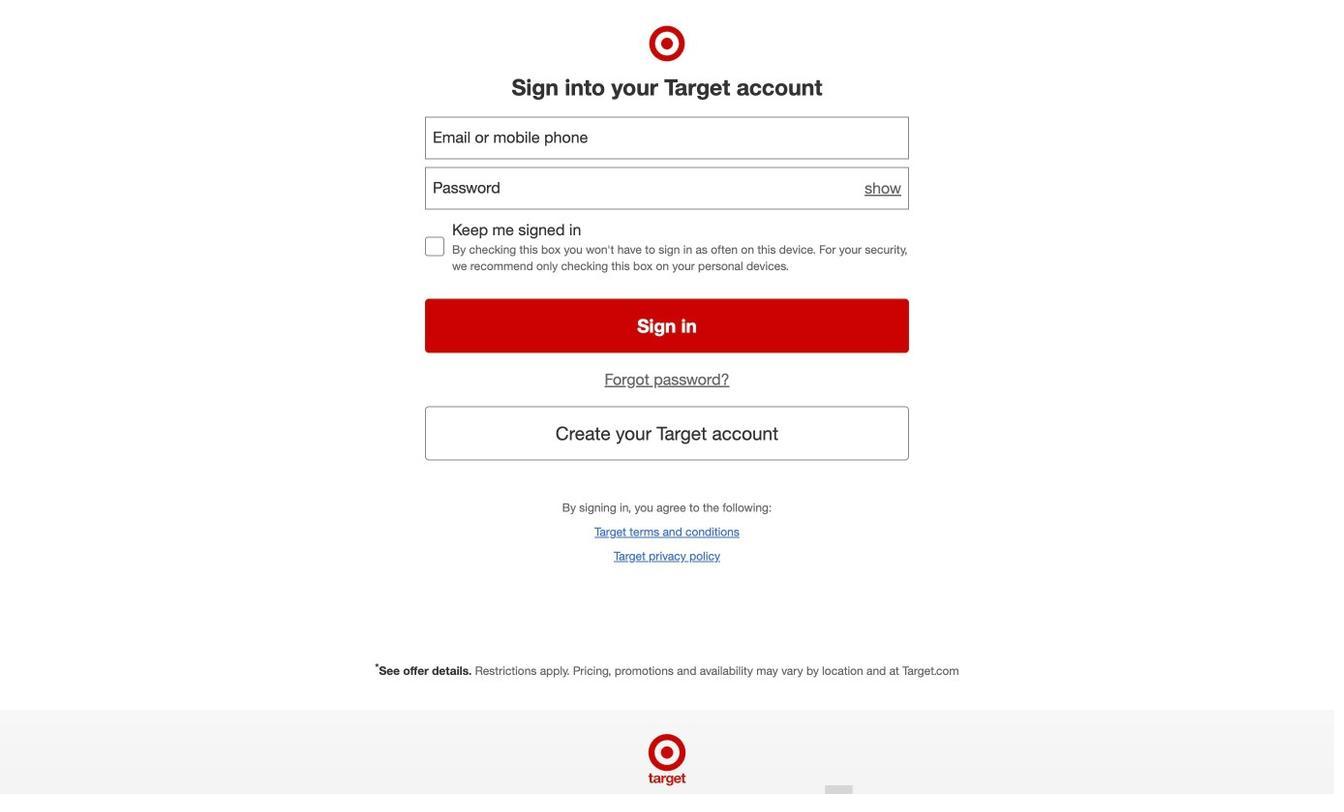Task type: vqa. For each thing, say whether or not it's contained in the screenshot.
Target: Expect More. Pay Less. 'image'
yes



Task type: locate. For each thing, give the bounding box(es) containing it.
None password field
[[425, 167, 909, 210]]

None checkbox
[[425, 237, 444, 256]]

None text field
[[425, 117, 909, 159]]



Task type: describe. For each thing, give the bounding box(es) containing it.
target: expect more. pay less. image
[[395, 710, 939, 794]]



